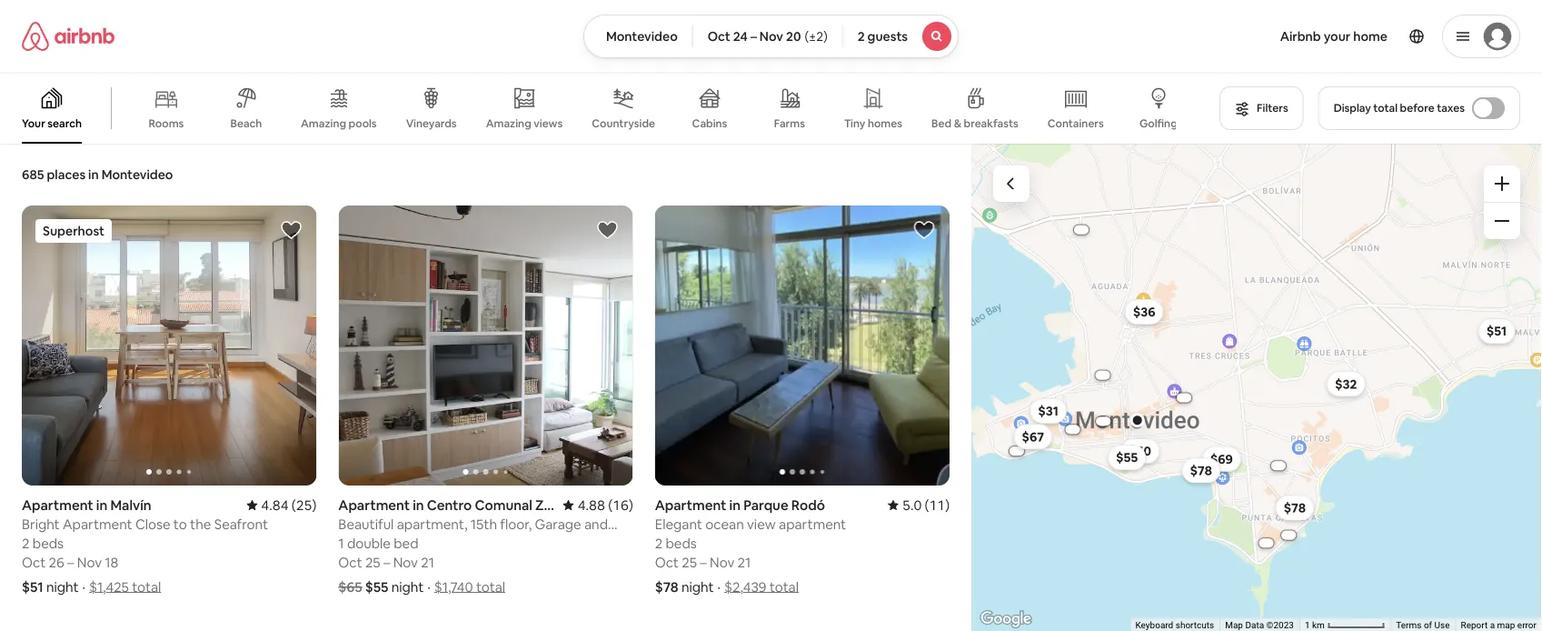 Task type: describe. For each thing, give the bounding box(es) containing it.
amazing pools
[[301, 116, 377, 130]]

terms of use
[[1397, 620, 1451, 631]]

18
[[105, 553, 119, 571]]

apartment in parque rodó elegant ocean view apartment 2 beds oct 25 – nov 21 $78 night · $2,439 total
[[655, 496, 847, 596]]

$1,425
[[89, 578, 129, 596]]

zoom out image
[[1496, 214, 1510, 228]]

total inside apartment in parque rodó elegant ocean view apartment 2 beds oct 25 – nov 21 $78 night · $2,439 total
[[770, 578, 799, 596]]

vineyards
[[406, 116, 457, 130]]

$2,439 total button
[[725, 578, 799, 596]]

$69
[[1211, 451, 1234, 467]]

5.0 (11)
[[903, 496, 950, 514]]

bed
[[394, 534, 419, 552]]

24
[[734, 28, 748, 45]]

in for apartment in parque rodó
[[730, 496, 741, 514]]

profile element
[[981, 0, 1521, 73]]

$50 button
[[1121, 438, 1160, 464]]

display total before taxes button
[[1319, 86, 1521, 130]]

apartment for apartment
[[22, 496, 93, 514]]

$55 inside 1 double bed oct 25 – nov 21 $65 $55 night · $1,740 total
[[365, 578, 389, 596]]

add to wishlist: apartment in centro comunal zonal 1 image
[[597, 219, 619, 241]]

close
[[135, 515, 171, 533]]

– inside apartment in parque rodó elegant ocean view apartment 2 beds oct 25 – nov 21 $78 night · $2,439 total
[[700, 553, 707, 571]]

apartment for elegant
[[655, 496, 727, 514]]

night inside 1 double bed oct 25 – nov 21 $65 $55 night · $1,740 total
[[392, 578, 424, 596]]

group for apartment in malvín
[[22, 206, 317, 486]]

20
[[786, 28, 801, 45]]

in right places
[[88, 166, 99, 183]]

oct 24 – nov 20 (±2)
[[708, 28, 828, 45]]

homes
[[868, 116, 903, 130]]

map data ©2023
[[1226, 620, 1295, 631]]

report a map error
[[1462, 620, 1538, 631]]

685
[[22, 166, 44, 183]]

display total before taxes
[[1334, 101, 1466, 115]]

rodó
[[792, 496, 825, 514]]

terms of use link
[[1397, 620, 1451, 631]]

4.88
[[578, 496, 605, 514]]

2 group from the left
[[339, 206, 633, 486]]

amazing for amazing views
[[486, 116, 532, 130]]

ocean
[[706, 515, 744, 533]]

beach
[[231, 116, 262, 130]]

keyboard shortcuts
[[1136, 620, 1215, 631]]

1 double bed oct 25 – nov 21 $65 $55 night · $1,740 total
[[339, 534, 506, 596]]

km
[[1313, 620, 1326, 631]]

amazing views
[[486, 116, 563, 130]]

©2023
[[1267, 620, 1295, 631]]

2 inside apartment in parque rodó elegant ocean view apartment 2 beds oct 25 – nov 21 $78 night · $2,439 total
[[655, 534, 663, 552]]

oct inside apartment in parque rodó elegant ocean view apartment 2 beds oct 25 – nov 21 $78 night · $2,439 total
[[655, 553, 679, 571]]

keyboard shortcuts button
[[1136, 619, 1215, 631]]

the
[[190, 515, 211, 533]]

2 inside apartment in malvín bright apartment close to the seafront 2 beds oct 26 – nov 18 $51 night · $1,425 total
[[22, 534, 30, 552]]

$1,740 total button
[[434, 578, 506, 596]]

– inside apartment in malvín bright apartment close to the seafront 2 beds oct 26 – nov 18 $51 night · $1,425 total
[[67, 553, 74, 571]]

to
[[174, 515, 187, 533]]

$31 button
[[1031, 398, 1067, 424]]

views
[[534, 116, 563, 130]]

a
[[1491, 620, 1496, 631]]

4.88 out of 5 average rating,  16 reviews image
[[563, 496, 633, 514]]

apartment in malvín bright apartment close to the seafront 2 beds oct 26 – nov 18 $51 night · $1,425 total
[[22, 496, 268, 596]]

(±2)
[[805, 28, 828, 45]]

your search
[[22, 116, 82, 130]]

keyboard
[[1136, 620, 1174, 631]]

group for apartment in parque rodó
[[655, 206, 950, 486]]

25 inside apartment in parque rodó elegant ocean view apartment 2 beds oct 25 – nov 21 $78 night · $2,439 total
[[682, 553, 697, 571]]

$36 button
[[1126, 299, 1164, 325]]

your
[[1324, 28, 1351, 45]]

farms
[[775, 116, 806, 130]]

total inside button
[[1374, 101, 1398, 115]]

2 guests button
[[843, 15, 959, 58]]

beds inside apartment in parque rodó elegant ocean view apartment 2 beds oct 25 – nov 21 $78 night · $2,439 total
[[666, 534, 697, 552]]

nov inside apartment in parque rodó elegant ocean view apartment 2 beds oct 25 – nov 21 $78 night · $2,439 total
[[710, 553, 735, 571]]

21 inside apartment in parque rodó elegant ocean view apartment 2 beds oct 25 – nov 21 $78 night · $2,439 total
[[738, 553, 751, 571]]

filters
[[1258, 101, 1289, 115]]

(16)
[[608, 496, 633, 514]]

double
[[347, 534, 391, 552]]

– inside search box
[[751, 28, 757, 45]]

golfing
[[1140, 116, 1178, 130]]

nov inside apartment in malvín bright apartment close to the seafront 2 beds oct 26 – nov 18 $51 night · $1,425 total
[[77, 553, 102, 571]]

oct left 24
[[708, 28, 731, 45]]

4.84 out of 5 average rating,  25 reviews image
[[247, 496, 317, 514]]

4.84 (25)
[[261, 496, 317, 514]]

$78 inside apartment in parque rodó elegant ocean view apartment 2 beds oct 25 – nov 21 $78 night · $2,439 total
[[655, 578, 679, 596]]

&
[[954, 116, 962, 130]]

parque
[[744, 496, 789, 514]]

– inside 1 double bed oct 25 – nov 21 $65 $55 night · $1,740 total
[[384, 553, 390, 571]]

$31
[[1039, 403, 1059, 419]]

bed
[[932, 116, 952, 130]]

montevideo inside button
[[606, 28, 678, 45]]

$36
[[1134, 304, 1156, 320]]

685 places in montevideo
[[22, 166, 173, 183]]

home
[[1354, 28, 1388, 45]]

2 inside button
[[858, 28, 865, 45]]

report
[[1462, 620, 1489, 631]]

night inside apartment in malvín bright apartment close to the seafront 2 beds oct 26 – nov 18 $51 night · $1,425 total
[[46, 578, 79, 596]]

error
[[1518, 620, 1538, 631]]

of
[[1425, 620, 1433, 631]]

1 for 1 km
[[1306, 620, 1311, 631]]

breakfasts
[[964, 116, 1019, 130]]

tiny
[[845, 116, 866, 130]]

before
[[1401, 101, 1435, 115]]

$67
[[1023, 429, 1045, 445]]

add to wishlist: apartment in malvín image
[[280, 219, 302, 241]]

google map
showing 21 stays. region
[[972, 144, 1543, 631]]

$32
[[1336, 376, 1358, 392]]

nov inside 1 double bed oct 25 – nov 21 $65 $55 night · $1,740 total
[[393, 553, 418, 571]]

elegant
[[655, 515, 703, 533]]

montevideo button
[[584, 15, 694, 58]]



Task type: vqa. For each thing, say whether or not it's contained in the screenshot.
views
yes



Task type: locate. For each thing, give the bounding box(es) containing it.
3 night from the left
[[682, 578, 714, 596]]

1 left the double
[[339, 534, 344, 552]]

in up ocean on the left bottom
[[730, 496, 741, 514]]

0 vertical spatial $55
[[1117, 449, 1139, 466]]

0 horizontal spatial $55
[[365, 578, 389, 596]]

0 horizontal spatial 2
[[22, 534, 30, 552]]

2 horizontal spatial night
[[682, 578, 714, 596]]

total inside apartment in malvín bright apartment close to the seafront 2 beds oct 26 – nov 18 $51 night · $1,425 total
[[132, 578, 161, 596]]

0 vertical spatial montevideo
[[606, 28, 678, 45]]

1 25 from the left
[[365, 553, 381, 571]]

airbnb your home link
[[1270, 17, 1399, 55]]

0 horizontal spatial 1
[[339, 534, 344, 552]]

pools
[[349, 116, 377, 130]]

4.84
[[261, 496, 289, 514]]

4.88 (16)
[[578, 496, 633, 514]]

group
[[22, 206, 317, 486], [339, 206, 633, 486], [655, 206, 950, 486]]

beds down elegant
[[666, 534, 697, 552]]

oct
[[708, 28, 731, 45], [22, 553, 46, 571], [339, 553, 362, 571], [655, 553, 679, 571]]

– down ocean on the left bottom
[[700, 553, 707, 571]]

21 inside 1 double bed oct 25 – nov 21 $65 $55 night · $1,740 total
[[421, 553, 435, 571]]

25 down the double
[[365, 553, 381, 571]]

(11)
[[925, 496, 950, 514]]

$51 inside apartment in malvín bright apartment close to the seafront 2 beds oct 26 – nov 18 $51 night · $1,425 total
[[22, 578, 43, 596]]

countryside
[[592, 116, 655, 130]]

in left malvín
[[96, 496, 108, 514]]

· left the $1,740
[[428, 578, 431, 596]]

$51
[[1487, 323, 1508, 339], [22, 578, 43, 596]]

1 · from the left
[[82, 578, 86, 596]]

· left $1,425
[[82, 578, 86, 596]]

tiny homes
[[845, 116, 903, 130]]

· inside apartment in malvín bright apartment close to the seafront 2 beds oct 26 – nov 18 $51 night · $1,425 total
[[82, 578, 86, 596]]

night down 26 on the left bottom of the page
[[46, 578, 79, 596]]

$67 $69
[[1023, 429, 1234, 467]]

apartment down malvín
[[63, 515, 132, 533]]

$55 $78
[[1117, 449, 1213, 479]]

1 vertical spatial $78 button
[[1276, 495, 1315, 520]]

$55 button
[[1109, 445, 1147, 470]]

display
[[1334, 101, 1372, 115]]

1 horizontal spatial night
[[392, 578, 424, 596]]

–
[[751, 28, 757, 45], [67, 553, 74, 571], [384, 553, 390, 571], [700, 553, 707, 571]]

1 horizontal spatial ·
[[428, 578, 431, 596]]

total left before
[[1374, 101, 1398, 115]]

apartment inside apartment in parque rodó elegant ocean view apartment 2 beds oct 25 – nov 21 $78 night · $2,439 total
[[655, 496, 727, 514]]

taxes
[[1438, 101, 1466, 115]]

in
[[88, 166, 99, 183], [96, 496, 108, 514], [730, 496, 741, 514]]

$55 inside the $55 $78
[[1117, 449, 1139, 466]]

1 left km
[[1306, 620, 1311, 631]]

map
[[1498, 620, 1516, 631]]

amazing for amazing pools
[[301, 116, 346, 130]]

malvín
[[110, 496, 151, 514]]

beds
[[32, 534, 64, 552], [666, 534, 697, 552]]

$55
[[1117, 449, 1139, 466], [365, 578, 389, 596]]

0 horizontal spatial beds
[[32, 534, 64, 552]]

airbnb
[[1281, 28, 1322, 45]]

1 21 from the left
[[421, 553, 435, 571]]

2 down elegant
[[655, 534, 663, 552]]

· inside apartment in parque rodó elegant ocean view apartment 2 beds oct 25 – nov 21 $78 night · $2,439 total
[[718, 578, 721, 596]]

21 up the $1,740
[[421, 553, 435, 571]]

0 vertical spatial $78 button
[[1183, 458, 1221, 483]]

nov left 20
[[760, 28, 784, 45]]

beds inside apartment in malvín bright apartment close to the seafront 2 beds oct 26 – nov 18 $51 night · $1,425 total
[[32, 534, 64, 552]]

1 horizontal spatial $51
[[1487, 323, 1508, 339]]

26
[[49, 553, 64, 571]]

0 horizontal spatial group
[[22, 206, 317, 486]]

guests
[[868, 28, 908, 45]]

1 horizontal spatial 21
[[738, 553, 751, 571]]

places
[[47, 166, 86, 183]]

containers
[[1048, 116, 1105, 130]]

zoom in image
[[1496, 176, 1510, 191]]

2 horizontal spatial $78
[[1285, 500, 1307, 516]]

cabins
[[692, 116, 728, 130]]

seafront
[[214, 515, 268, 533]]

·
[[82, 578, 86, 596], [428, 578, 431, 596], [718, 578, 721, 596]]

25
[[365, 553, 381, 571], [682, 553, 697, 571]]

0 vertical spatial 1
[[339, 534, 344, 552]]

1 horizontal spatial $78
[[1191, 462, 1213, 479]]

oct up the $65
[[339, 553, 362, 571]]

nov left 18
[[77, 553, 102, 571]]

search
[[48, 116, 82, 130]]

1 horizontal spatial 2
[[655, 534, 663, 552]]

oct down elegant
[[655, 553, 679, 571]]

0 horizontal spatial 25
[[365, 553, 381, 571]]

· left the '$2,439'
[[718, 578, 721, 596]]

use
[[1435, 620, 1451, 631]]

in inside apartment in parque rodó elegant ocean view apartment 2 beds oct 25 – nov 21 $78 night · $2,439 total
[[730, 496, 741, 514]]

1 horizontal spatial beds
[[666, 534, 697, 552]]

data
[[1246, 620, 1265, 631]]

airbnb your home
[[1281, 28, 1388, 45]]

your
[[22, 116, 45, 130]]

total right the '$2,439'
[[770, 578, 799, 596]]

night left the '$2,439'
[[682, 578, 714, 596]]

2 horizontal spatial ·
[[718, 578, 721, 596]]

1 km
[[1306, 620, 1328, 631]]

apartment
[[779, 515, 847, 533]]

1 for 1 double bed oct 25 – nov 21 $65 $55 night · $1,740 total
[[339, 534, 344, 552]]

montevideo up countryside
[[606, 28, 678, 45]]

2 down bright
[[22, 534, 30, 552]]

1 horizontal spatial montevideo
[[606, 28, 678, 45]]

None search field
[[584, 15, 959, 58]]

– right 26 on the left bottom of the page
[[67, 553, 74, 571]]

1 beds from the left
[[32, 534, 64, 552]]

1 vertical spatial $51
[[22, 578, 43, 596]]

$51 button
[[1479, 318, 1516, 344]]

2 night from the left
[[392, 578, 424, 596]]

night down bed at left
[[392, 578, 424, 596]]

0 horizontal spatial montevideo
[[101, 166, 173, 183]]

2 horizontal spatial group
[[655, 206, 950, 486]]

2 horizontal spatial 2
[[858, 28, 865, 45]]

apartment up bright
[[22, 496, 93, 514]]

$69 button
[[1203, 446, 1242, 472]]

5.0
[[903, 496, 922, 514]]

0 vertical spatial $78
[[1191, 462, 1213, 479]]

3 · from the left
[[718, 578, 721, 596]]

25 down elegant
[[682, 553, 697, 571]]

1 group from the left
[[22, 206, 317, 486]]

0 horizontal spatial amazing
[[301, 116, 346, 130]]

add to wishlist: apartment in parque rodó image
[[914, 219, 936, 241]]

terms
[[1397, 620, 1423, 631]]

1 vertical spatial $78
[[1285, 500, 1307, 516]]

montevideo down rooms
[[101, 166, 173, 183]]

$78 inside the $55 $78
[[1191, 462, 1213, 479]]

21 up the '$2,439'
[[738, 553, 751, 571]]

1 horizontal spatial group
[[339, 206, 633, 486]]

total right the $1,740
[[476, 578, 506, 596]]

0 horizontal spatial ·
[[82, 578, 86, 596]]

2 21 from the left
[[738, 553, 751, 571]]

21
[[421, 553, 435, 571], [738, 553, 751, 571]]

2 25 from the left
[[682, 553, 697, 571]]

apartment
[[22, 496, 93, 514], [655, 496, 727, 514], [63, 515, 132, 533]]

$67 button
[[1014, 424, 1053, 449]]

1 vertical spatial 1
[[1306, 620, 1311, 631]]

none search field containing montevideo
[[584, 15, 959, 58]]

– right 24
[[751, 28, 757, 45]]

2 · from the left
[[428, 578, 431, 596]]

5.0 out of 5 average rating,  11 reviews image
[[888, 496, 950, 514]]

$78
[[1191, 462, 1213, 479], [1285, 500, 1307, 516], [655, 578, 679, 596]]

0 horizontal spatial 21
[[421, 553, 435, 571]]

0 horizontal spatial $51
[[22, 578, 43, 596]]

total inside 1 double bed oct 25 – nov 21 $65 $55 night · $1,740 total
[[476, 578, 506, 596]]

1 night from the left
[[46, 578, 79, 596]]

$65
[[339, 578, 362, 596]]

1 horizontal spatial amazing
[[486, 116, 532, 130]]

bright
[[22, 515, 60, 533]]

1 vertical spatial $55
[[365, 578, 389, 596]]

1 vertical spatial montevideo
[[101, 166, 173, 183]]

beds down bright
[[32, 534, 64, 552]]

google image
[[977, 607, 1037, 631]]

1 horizontal spatial 25
[[682, 553, 697, 571]]

1 horizontal spatial 1
[[1306, 620, 1311, 631]]

0 vertical spatial $51
[[1487, 323, 1508, 339]]

2 guests
[[858, 28, 908, 45]]

– down the double
[[384, 553, 390, 571]]

1
[[339, 534, 344, 552], [1306, 620, 1311, 631]]

1 inside button
[[1306, 620, 1311, 631]]

(25)
[[292, 496, 317, 514]]

0 horizontal spatial night
[[46, 578, 79, 596]]

amazing left pools at left top
[[301, 116, 346, 130]]

amazing left views at top
[[486, 116, 532, 130]]

2 beds from the left
[[666, 534, 697, 552]]

apartment up elegant
[[655, 496, 727, 514]]

filters button
[[1220, 86, 1304, 130]]

$50
[[1130, 443, 1152, 459]]

$51 inside button
[[1487, 323, 1508, 339]]

$2,439
[[725, 578, 767, 596]]

1 km button
[[1300, 618, 1392, 631]]

oct inside apartment in malvín bright apartment close to the seafront 2 beds oct 26 – nov 18 $51 night · $1,425 total
[[22, 553, 46, 571]]

nov down bed at left
[[393, 553, 418, 571]]

0 horizontal spatial $78 button
[[1183, 458, 1221, 483]]

oct left 26 on the left bottom of the page
[[22, 553, 46, 571]]

bed & breakfasts
[[932, 116, 1019, 130]]

2 left guests at the top of page
[[858, 28, 865, 45]]

amazing
[[486, 116, 532, 130], [301, 116, 346, 130]]

total right $1,425
[[132, 578, 161, 596]]

$1,740
[[434, 578, 473, 596]]

nov up the '$2,439'
[[710, 553, 735, 571]]

3 group from the left
[[655, 206, 950, 486]]

25 inside 1 double bed oct 25 – nov 21 $65 $55 night · $1,740 total
[[365, 553, 381, 571]]

0 horizontal spatial $78
[[655, 578, 679, 596]]

2 vertical spatial $78
[[655, 578, 679, 596]]

1 horizontal spatial $78 button
[[1276, 495, 1315, 520]]

total
[[1374, 101, 1398, 115], [132, 578, 161, 596], [476, 578, 506, 596], [770, 578, 799, 596]]

1 horizontal spatial $55
[[1117, 449, 1139, 466]]

nov
[[760, 28, 784, 45], [77, 553, 102, 571], [393, 553, 418, 571], [710, 553, 735, 571]]

night inside apartment in parque rodó elegant ocean view apartment 2 beds oct 25 – nov 21 $78 night · $2,439 total
[[682, 578, 714, 596]]

· inside 1 double bed oct 25 – nov 21 $65 $55 night · $1,740 total
[[428, 578, 431, 596]]

in inside apartment in malvín bright apartment close to the seafront 2 beds oct 26 – nov 18 $51 night · $1,425 total
[[96, 496, 108, 514]]

1 inside 1 double bed oct 25 – nov 21 $65 $55 night · $1,740 total
[[339, 534, 344, 552]]

rooms
[[149, 116, 184, 130]]

oct inside 1 double bed oct 25 – nov 21 $65 $55 night · $1,740 total
[[339, 553, 362, 571]]

in for apartment in malvín
[[96, 496, 108, 514]]

$1,425 total button
[[89, 578, 161, 596]]



